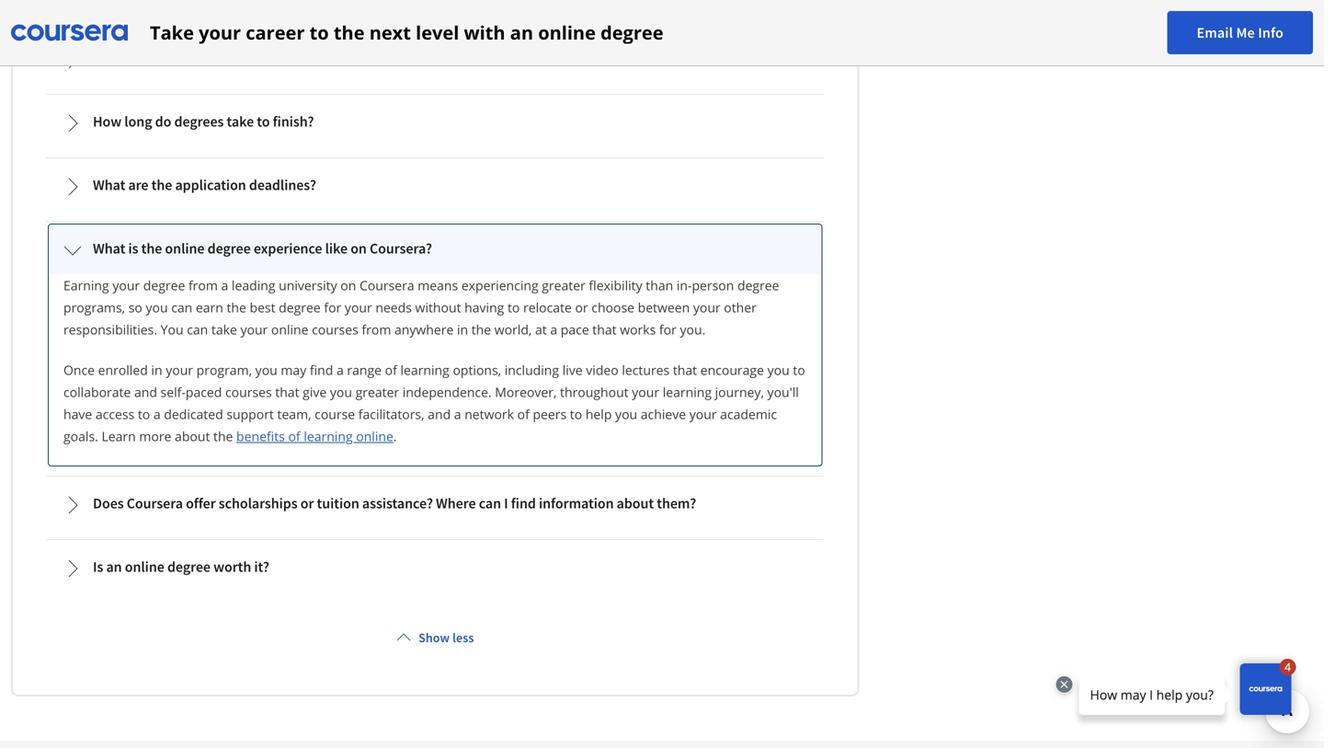 Task type: describe. For each thing, give the bounding box(es) containing it.
once enrolled in your program, you may find a range of learning options, including live video lectures that encourage you to collaborate and self-paced courses that give you greater independence. moreover, throughout your learning journey, you'll have access to a dedicated support team, course facilitators, and a network of peers to help you achieve your academic goals. learn more about the
[[63, 361, 806, 445]]

you.
[[680, 321, 706, 338]]

access
[[96, 405, 135, 423]]

can i take online degree courses from anywhere in the world?
[[93, 49, 477, 67]]

what for what are the application deadlines?
[[93, 176, 125, 194]]

long
[[124, 112, 152, 131]]

the right "is"
[[141, 239, 162, 258]]

0 vertical spatial and
[[134, 383, 157, 401]]

have
[[63, 405, 92, 423]]

0 horizontal spatial learning
[[304, 427, 353, 445]]

means
[[418, 277, 458, 294]]

coursera?
[[370, 239, 432, 258]]

assistance?
[[362, 494, 433, 513]]

0 vertical spatial learning
[[401, 361, 450, 379]]

coursera inside dropdown button
[[127, 494, 183, 513]]

an inside dropdown button
[[106, 558, 122, 576]]

you
[[161, 321, 184, 338]]

university
[[279, 277, 337, 294]]

the down the "having"
[[472, 321, 491, 338]]

does
[[93, 494, 124, 513]]

is an online degree worth it?
[[93, 558, 269, 576]]

moreover,
[[495, 383, 557, 401]]

is an online degree worth it? button
[[49, 543, 822, 593]]

you'll
[[768, 383, 799, 401]]

earning your degree from a leading university on coursera means experiencing greater flexibility than in-person degree programs, so you can earn the best degree for your needs without having to relocate or choose between your other responsibilities. you can take your online courses from anywhere in the world, at a pace that works for you.
[[63, 277, 780, 338]]

show
[[419, 629, 450, 646]]

can
[[93, 49, 117, 67]]

world?
[[434, 49, 477, 67]]

0 vertical spatial of
[[385, 361, 397, 379]]

how long do degrees take to finish?
[[93, 112, 314, 131]]

your right take
[[199, 20, 241, 45]]

to inside dropdown button
[[257, 112, 270, 131]]

course
[[315, 405, 355, 423]]

1 vertical spatial can
[[187, 321, 208, 338]]

lectures
[[622, 361, 670, 379]]

support
[[227, 405, 274, 423]]

is
[[128, 239, 138, 258]]

application
[[175, 176, 246, 194]]

less
[[453, 629, 474, 646]]

online down take
[[157, 49, 197, 67]]

tuition
[[317, 494, 360, 513]]

may
[[281, 361, 307, 379]]

the right are
[[151, 176, 172, 194]]

in-
[[677, 277, 692, 294]]

facilitators,
[[359, 405, 425, 423]]

what are the application deadlines?
[[93, 176, 316, 194]]

1 horizontal spatial and
[[428, 405, 451, 423]]

online inside "dropdown button"
[[165, 239, 205, 258]]

a down independence.
[[454, 405, 462, 423]]

0 horizontal spatial from
[[189, 277, 218, 294]]

live
[[563, 361, 583, 379]]

to up you'll on the bottom of page
[[793, 361, 806, 379]]

finish?
[[273, 112, 314, 131]]

courses inside earning your degree from a leading university on coursera means experiencing greater flexibility than in-person degree programs, so you can earn the best degree for your needs without having to relocate or choose between your other responsibilities. you can take your online courses from anywhere in the world, at a pace that works for you.
[[312, 321, 359, 338]]

anywhere inside dropdown button
[[330, 49, 392, 67]]

level
[[416, 20, 459, 45]]

what is the online degree experience like on coursera?
[[93, 239, 432, 258]]

degrees
[[174, 112, 224, 131]]

email
[[1197, 23, 1234, 42]]

you up course
[[330, 383, 352, 401]]

peers
[[533, 405, 567, 423]]

without
[[415, 299, 461, 316]]

your left needs
[[345, 299, 372, 316]]

flexibility
[[589, 277, 643, 294]]

1 vertical spatial that
[[673, 361, 698, 379]]

about inside the once enrolled in your program, you may find a range of learning options, including live video lectures that encourage you to collaborate and self-paced courses that give you greater independence. moreover, throughout your learning journey, you'll have access to a dedicated support team, course facilitators, and a network of peers to help you achieve your academic goals. learn more about the
[[175, 427, 210, 445]]

info
[[1259, 23, 1285, 42]]

options,
[[453, 361, 502, 379]]

experiencing
[[462, 277, 539, 294]]

take inside how long do degrees take to finish? dropdown button
[[227, 112, 254, 131]]

so
[[129, 299, 142, 316]]

academic
[[721, 405, 778, 423]]

the left next
[[334, 20, 365, 45]]

courses inside the once enrolled in your program, you may find a range of learning options, including live video lectures that encourage you to collaborate and self-paced courses that give you greater independence. moreover, throughout your learning journey, you'll have access to a dedicated support team, course facilitators, and a network of peers to help you achieve your academic goals. learn more about the
[[225, 383, 272, 401]]

is
[[93, 558, 103, 576]]

you inside earning your degree from a leading university on coursera means experiencing greater flexibility than in-person degree programs, so you can earn the best degree for your needs without having to relocate or choose between your other responsibilities. you can take your online courses from anywhere in the world, at a pace that works for you.
[[146, 299, 168, 316]]

than
[[646, 277, 674, 294]]

worth
[[214, 558, 251, 576]]

deadlines?
[[249, 176, 316, 194]]

your up so
[[113, 277, 140, 294]]

that inside earning your degree from a leading university on coursera means experiencing greater flexibility than in-person degree programs, so you can earn the best degree for your needs without having to relocate or choose between your other responsibilities. you can take your online courses from anywhere in the world, at a pace that works for you.
[[593, 321, 617, 338]]

scholarships
[[219, 494, 298, 513]]

0 horizontal spatial that
[[275, 383, 300, 401]]

enrolled
[[98, 361, 148, 379]]

person
[[692, 277, 735, 294]]

can inside dropdown button
[[479, 494, 501, 513]]

list containing can i take online degree courses from anywhere in the world?
[[42, 0, 829, 599]]

best
[[250, 299, 276, 316]]

self-
[[161, 383, 186, 401]]

where
[[436, 494, 476, 513]]

collaborate
[[63, 383, 131, 401]]

you up you'll on the bottom of page
[[768, 361, 790, 379]]

courses inside dropdown button
[[246, 49, 294, 67]]

1 horizontal spatial i
[[504, 494, 508, 513]]

earn
[[196, 299, 223, 316]]

relocate
[[524, 299, 572, 316]]

on for coursera?
[[351, 239, 367, 258]]

online right with
[[538, 20, 596, 45]]

a left range
[[337, 361, 344, 379]]

what for what is the online degree experience like on coursera?
[[93, 239, 125, 258]]

program,
[[197, 361, 252, 379]]

benefits
[[237, 427, 285, 445]]

you right help
[[616, 405, 638, 423]]

works
[[620, 321, 656, 338]]

learn
[[102, 427, 136, 445]]

experience
[[254, 239, 322, 258]]

help
[[586, 405, 612, 423]]

are
[[128, 176, 149, 194]]

the inside the once enrolled in your program, you may find a range of learning options, including live video lectures that encourage you to collaborate and self-paced courses that give you greater independence. moreover, throughout your learning journey, you'll have access to a dedicated support team, course facilitators, and a network of peers to help you achieve your academic goals. learn more about the
[[213, 427, 233, 445]]

a right at
[[551, 321, 558, 338]]



Task type: locate. For each thing, give the bounding box(es) containing it.
0 vertical spatial an
[[510, 20, 534, 45]]

on
[[351, 239, 367, 258], [341, 277, 356, 294]]

responsibilities.
[[63, 321, 157, 338]]

the inside dropdown button
[[410, 49, 431, 67]]

2 vertical spatial that
[[275, 383, 300, 401]]

1 vertical spatial from
[[189, 277, 218, 294]]

0 horizontal spatial of
[[288, 427, 301, 445]]

take inside can i take online degree courses from anywhere in the world? dropdown button
[[127, 49, 154, 67]]

1 horizontal spatial for
[[660, 321, 677, 338]]

does coursera offer scholarships or tuition assistance? where can i find information about them?
[[93, 494, 697, 513]]

1 horizontal spatial learning
[[401, 361, 450, 379]]

1 horizontal spatial or
[[576, 299, 589, 316]]

0 vertical spatial anywhere
[[330, 49, 392, 67]]

1 vertical spatial courses
[[312, 321, 359, 338]]

find
[[310, 361, 333, 379], [511, 494, 536, 513]]

0 vertical spatial what
[[93, 176, 125, 194]]

2 horizontal spatial that
[[673, 361, 698, 379]]

your down person
[[694, 299, 721, 316]]

that down choose
[[593, 321, 617, 338]]

show less
[[419, 629, 474, 646]]

offer
[[186, 494, 216, 513]]

find inside does coursera offer scholarships or tuition assistance? where can i find information about them? dropdown button
[[511, 494, 536, 513]]

the down take your career to the next level with an online degree
[[410, 49, 431, 67]]

and
[[134, 383, 157, 401], [428, 405, 451, 423]]

1 vertical spatial what
[[93, 239, 125, 258]]

0 vertical spatial from
[[297, 49, 327, 67]]

greater down range
[[356, 383, 399, 401]]

throughout
[[560, 383, 629, 401]]

0 vertical spatial about
[[175, 427, 210, 445]]

and left self-
[[134, 383, 157, 401]]

having
[[465, 299, 505, 316]]

1 horizontal spatial coursera
[[360, 277, 415, 294]]

1 horizontal spatial anywhere
[[395, 321, 454, 338]]

greater
[[542, 277, 586, 294], [356, 383, 399, 401]]

i right can
[[120, 49, 124, 67]]

like
[[325, 239, 348, 258]]

how
[[93, 112, 122, 131]]

what are the application deadlines? button
[[49, 161, 822, 211]]

take down earn
[[212, 321, 237, 338]]

greater up relocate
[[542, 277, 586, 294]]

take inside earning your degree from a leading university on coursera means experiencing greater flexibility than in-person degree programs, so you can earn the best degree for your needs without having to relocate or choose between your other responsibilities. you can take your online courses from anywhere in the world, at a pace that works for you.
[[212, 321, 237, 338]]

other
[[724, 299, 757, 316]]

to inside earning your degree from a leading university on coursera means experiencing greater flexibility than in-person degree programs, so you can earn the best degree for your needs without having to relocate or choose between your other responsibilities. you can take your online courses from anywhere in the world, at a pace that works for you.
[[508, 299, 520, 316]]

for down university
[[324, 299, 342, 316]]

or
[[576, 299, 589, 316], [301, 494, 314, 513]]

0 vertical spatial take
[[127, 49, 154, 67]]

email me info button
[[1168, 11, 1314, 54]]

next
[[370, 20, 411, 45]]

2 vertical spatial learning
[[304, 427, 353, 445]]

coursera up needs
[[360, 277, 415, 294]]

0 vertical spatial on
[[351, 239, 367, 258]]

anywhere down 'without' on the left
[[395, 321, 454, 338]]

you
[[146, 299, 168, 316], [255, 361, 278, 379], [768, 361, 790, 379], [330, 383, 352, 401], [616, 405, 638, 423]]

of right range
[[385, 361, 397, 379]]

take your career to the next level with an online degree
[[150, 20, 664, 45]]

courses
[[246, 49, 294, 67], [312, 321, 359, 338], [225, 383, 272, 401]]

1 what from the top
[[93, 176, 125, 194]]

1 vertical spatial in
[[457, 321, 468, 338]]

me
[[1237, 23, 1256, 42]]

2 horizontal spatial learning
[[663, 383, 712, 401]]

anywhere down next
[[330, 49, 392, 67]]

list
[[42, 0, 829, 599]]

2 vertical spatial from
[[362, 321, 391, 338]]

from
[[297, 49, 327, 67], [189, 277, 218, 294], [362, 321, 391, 338]]

0 vertical spatial i
[[120, 49, 124, 67]]

courses up support
[[225, 383, 272, 401]]

0 vertical spatial that
[[593, 321, 617, 338]]

0 horizontal spatial about
[[175, 427, 210, 445]]

find left information
[[511, 494, 536, 513]]

about left them?
[[617, 494, 654, 513]]

email me info
[[1197, 23, 1285, 42]]

online
[[538, 20, 596, 45], [157, 49, 197, 67], [165, 239, 205, 258], [271, 321, 309, 338], [356, 427, 394, 445], [125, 558, 165, 576]]

on for coursera
[[341, 277, 356, 294]]

you left the may
[[255, 361, 278, 379]]

network
[[465, 405, 514, 423]]

1 vertical spatial an
[[106, 558, 122, 576]]

between
[[638, 299, 690, 316]]

what
[[93, 176, 125, 194], [93, 239, 125, 258]]

more
[[139, 427, 172, 445]]

you right so
[[146, 299, 168, 316]]

including
[[505, 361, 560, 379]]

career
[[246, 20, 305, 45]]

your down lectures
[[632, 383, 660, 401]]

1 vertical spatial take
[[227, 112, 254, 131]]

1 vertical spatial on
[[341, 277, 356, 294]]

0 horizontal spatial in
[[151, 361, 162, 379]]

an right with
[[510, 20, 534, 45]]

0 vertical spatial coursera
[[360, 277, 415, 294]]

how long do degrees take to finish? button
[[49, 98, 822, 147]]

achieve
[[641, 405, 686, 423]]

2 horizontal spatial from
[[362, 321, 391, 338]]

pace
[[561, 321, 590, 338]]

in up self-
[[151, 361, 162, 379]]

take right degrees
[[227, 112, 254, 131]]

can up you in the left of the page
[[171, 299, 193, 316]]

can down earn
[[187, 321, 208, 338]]

or inside earning your degree from a leading university on coursera means experiencing greater flexibility than in-person degree programs, so you can earn the best degree for your needs without having to relocate or choose between your other responsibilities. you can take your online courses from anywhere in the world, at a pace that works for you.
[[576, 299, 589, 316]]

that down the may
[[275, 383, 300, 401]]

1 vertical spatial or
[[301, 494, 314, 513]]

0 vertical spatial find
[[310, 361, 333, 379]]

dedicated
[[164, 405, 223, 423]]

i right where
[[504, 494, 508, 513]]

an right is on the bottom of page
[[106, 558, 122, 576]]

1 vertical spatial coursera
[[127, 494, 183, 513]]

benefits of learning online .
[[237, 427, 397, 445]]

0 horizontal spatial coursera
[[127, 494, 183, 513]]

your down best
[[241, 321, 268, 338]]

independence.
[[403, 383, 492, 401]]

2 what from the top
[[93, 239, 125, 258]]

1 horizontal spatial in
[[395, 49, 407, 67]]

0 horizontal spatial and
[[134, 383, 157, 401]]

1 vertical spatial greater
[[356, 383, 399, 401]]

1 horizontal spatial from
[[297, 49, 327, 67]]

2 vertical spatial of
[[288, 427, 301, 445]]

earning
[[63, 277, 109, 294]]

greater inside the once enrolled in your program, you may find a range of learning options, including live video lectures that encourage you to collaborate and self-paced courses that give you greater independence. moreover, throughout your learning journey, you'll have access to a dedicated support team, course facilitators, and a network of peers to help you achieve your academic goals. learn more about the
[[356, 383, 399, 401]]

coursera image
[[11, 18, 128, 47]]

to left help
[[570, 405, 583, 423]]

0 horizontal spatial anywhere
[[330, 49, 392, 67]]

it?
[[254, 558, 269, 576]]

1 horizontal spatial an
[[510, 20, 534, 45]]

1 vertical spatial and
[[428, 405, 451, 423]]

0 vertical spatial for
[[324, 299, 342, 316]]

greater inside earning your degree from a leading university on coursera means experiencing greater flexibility than in-person degree programs, so you can earn the best degree for your needs without having to relocate or choose between your other responsibilities. you can take your online courses from anywhere in the world, at a pace that works for you.
[[542, 277, 586, 294]]

your right the achieve
[[690, 405, 717, 423]]

the left best
[[227, 299, 246, 316]]

can i take online degree courses from anywhere in the world? button
[[49, 34, 822, 84]]

needs
[[376, 299, 412, 316]]

take right can
[[127, 49, 154, 67]]

0 horizontal spatial i
[[120, 49, 124, 67]]

0 horizontal spatial for
[[324, 299, 342, 316]]

in inside the once enrolled in your program, you may find a range of learning options, including live video lectures that encourage you to collaborate and self-paced courses that give you greater independence. moreover, throughout your learning journey, you'll have access to a dedicated support team, course facilitators, and a network of peers to help you achieve your academic goals. learn more about the
[[151, 361, 162, 379]]

0 vertical spatial in
[[395, 49, 407, 67]]

coursera left offer on the left of the page
[[127, 494, 183, 513]]

0 vertical spatial or
[[576, 299, 589, 316]]

do
[[155, 112, 171, 131]]

to
[[310, 20, 329, 45], [257, 112, 270, 131], [508, 299, 520, 316], [793, 361, 806, 379], [138, 405, 150, 423], [570, 405, 583, 423]]

1 vertical spatial anywhere
[[395, 321, 454, 338]]

give
[[303, 383, 327, 401]]

world,
[[495, 321, 532, 338]]

about down dedicated
[[175, 427, 210, 445]]

learning up independence.
[[401, 361, 450, 379]]

from down career
[[297, 49, 327, 67]]

of down team,
[[288, 427, 301, 445]]

show less button
[[389, 621, 482, 654]]

find up the give
[[310, 361, 333, 379]]

the down support
[[213, 427, 233, 445]]

2 horizontal spatial in
[[457, 321, 468, 338]]

video
[[586, 361, 619, 379]]

what is the online degree experience like on coursera? button
[[49, 225, 822, 274]]

on right like
[[351, 239, 367, 258]]

can right where
[[479, 494, 501, 513]]

that right lectures
[[673, 361, 698, 379]]

programs,
[[63, 299, 125, 316]]

to up more
[[138, 405, 150, 423]]

1 vertical spatial learning
[[663, 383, 712, 401]]

your up self-
[[166, 361, 193, 379]]

from up earn
[[189, 277, 218, 294]]

footer
[[0, 741, 1325, 748]]

goals.
[[63, 427, 98, 445]]

2 vertical spatial in
[[151, 361, 162, 379]]

0 horizontal spatial an
[[106, 558, 122, 576]]

from inside dropdown button
[[297, 49, 327, 67]]

1 horizontal spatial find
[[511, 494, 536, 513]]

what left are
[[93, 176, 125, 194]]

1 horizontal spatial about
[[617, 494, 654, 513]]

find inside the once enrolled in your program, you may find a range of learning options, including live video lectures that encourage you to collaborate and self-paced courses that give you greater independence. moreover, throughout your learning journey, you'll have access to a dedicated support team, course facilitators, and a network of peers to help you achieve your academic goals. learn more about the
[[310, 361, 333, 379]]

take
[[127, 49, 154, 67], [227, 112, 254, 131], [212, 321, 237, 338]]

a
[[221, 277, 228, 294], [551, 321, 558, 338], [337, 361, 344, 379], [154, 405, 161, 423], [454, 405, 462, 423]]

with
[[464, 20, 506, 45]]

about inside does coursera offer scholarships or tuition assistance? where can i find information about them? dropdown button
[[617, 494, 654, 513]]

0 vertical spatial courses
[[246, 49, 294, 67]]

does coursera offer scholarships or tuition assistance? where can i find information about them? button
[[49, 479, 822, 529]]

1 horizontal spatial that
[[593, 321, 617, 338]]

.
[[394, 427, 397, 445]]

what left "is"
[[93, 239, 125, 258]]

1 vertical spatial about
[[617, 494, 654, 513]]

or left tuition
[[301, 494, 314, 513]]

on down like
[[341, 277, 356, 294]]

team,
[[277, 405, 312, 423]]

a up earn
[[221, 277, 228, 294]]

0 horizontal spatial find
[[310, 361, 333, 379]]

of down moreover,
[[518, 405, 530, 423]]

online inside earning your degree from a leading university on coursera means experiencing greater flexibility than in-person degree programs, so you can earn the best degree for your needs without having to relocate or choose between your other responsibilities. you can take your online courses from anywhere in the world, at a pace that works for you.
[[271, 321, 309, 338]]

to up the world,
[[508, 299, 520, 316]]

in inside earning your degree from a leading university on coursera means experiencing greater flexibility than in-person degree programs, so you can earn the best degree for your needs without having to relocate or choose between your other responsibilities. you can take your online courses from anywhere in the world, at a pace that works for you.
[[457, 321, 468, 338]]

2 vertical spatial take
[[212, 321, 237, 338]]

1 vertical spatial of
[[518, 405, 530, 423]]

to left the finish?
[[257, 112, 270, 131]]

1 horizontal spatial greater
[[542, 277, 586, 294]]

in down take your career to the next level with an online degree
[[395, 49, 407, 67]]

encourage
[[701, 361, 765, 379]]

1 vertical spatial find
[[511, 494, 536, 513]]

1 vertical spatial i
[[504, 494, 508, 513]]

or up pace
[[576, 299, 589, 316]]

0 vertical spatial can
[[171, 299, 193, 316]]

coursera
[[360, 277, 415, 294], [127, 494, 183, 513]]

information
[[539, 494, 614, 513]]

0 vertical spatial greater
[[542, 277, 586, 294]]

2 horizontal spatial of
[[518, 405, 530, 423]]

coursera inside earning your degree from a leading university on coursera means experiencing greater flexibility than in-person degree programs, so you can earn the best degree for your needs without having to relocate or choose between your other responsibilities. you can take your online courses from anywhere in the world, at a pace that works for you.
[[360, 277, 415, 294]]

courses down career
[[246, 49, 294, 67]]

from down needs
[[362, 321, 391, 338]]

paced
[[186, 383, 222, 401]]

an
[[510, 20, 534, 45], [106, 558, 122, 576]]

0 horizontal spatial greater
[[356, 383, 399, 401]]

for down between
[[660, 321, 677, 338]]

leading
[[232, 277, 276, 294]]

learning down course
[[304, 427, 353, 445]]

a up more
[[154, 405, 161, 423]]

0 horizontal spatial or
[[301, 494, 314, 513]]

1 vertical spatial for
[[660, 321, 677, 338]]

2 vertical spatial courses
[[225, 383, 272, 401]]

courses up range
[[312, 321, 359, 338]]

range
[[347, 361, 382, 379]]

them?
[[657, 494, 697, 513]]

in down the "having"
[[457, 321, 468, 338]]

or inside dropdown button
[[301, 494, 314, 513]]

in inside dropdown button
[[395, 49, 407, 67]]

and down independence.
[[428, 405, 451, 423]]

online right is on the bottom of page
[[125, 558, 165, 576]]

to up "can i take online degree courses from anywhere in the world?"
[[310, 20, 329, 45]]

online down facilitators,
[[356, 427, 394, 445]]

online right "is"
[[165, 239, 205, 258]]

degree inside "dropdown button"
[[208, 239, 251, 258]]

anywhere inside earning your degree from a leading university on coursera means experiencing greater flexibility than in-person degree programs, so you can earn the best degree for your needs without having to relocate or choose between your other responsibilities. you can take your online courses from anywhere in the world, at a pace that works for you.
[[395, 321, 454, 338]]

1 horizontal spatial of
[[385, 361, 397, 379]]

journey,
[[716, 383, 765, 401]]

degree
[[601, 20, 664, 45], [200, 49, 243, 67], [208, 239, 251, 258], [143, 277, 185, 294], [738, 277, 780, 294], [279, 299, 321, 316], [167, 558, 211, 576]]

2 vertical spatial can
[[479, 494, 501, 513]]

on inside "dropdown button"
[[351, 239, 367, 258]]

your
[[199, 20, 241, 45], [113, 277, 140, 294], [345, 299, 372, 316], [694, 299, 721, 316], [241, 321, 268, 338], [166, 361, 193, 379], [632, 383, 660, 401], [690, 405, 717, 423]]

learning up the achieve
[[663, 383, 712, 401]]

on inside earning your degree from a leading university on coursera means experiencing greater flexibility than in-person degree programs, so you can earn the best degree for your needs without having to relocate or choose between your other responsibilities. you can take your online courses from anywhere in the world, at a pace that works for you.
[[341, 277, 356, 294]]

of
[[385, 361, 397, 379], [518, 405, 530, 423], [288, 427, 301, 445]]

online down best
[[271, 321, 309, 338]]



Task type: vqa. For each thing, say whether or not it's contained in the screenshot.
lectures
yes



